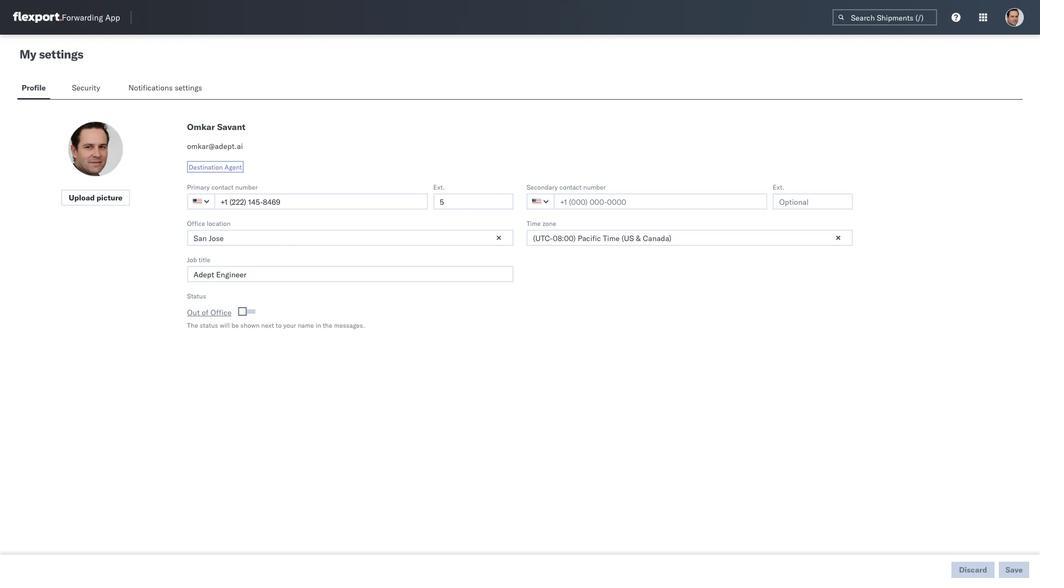 Task type: locate. For each thing, give the bounding box(es) containing it.
my
[[20, 47, 36, 62]]

0 horizontal spatial optional telephone field
[[433, 193, 514, 210]]

1 ext. from the left
[[433, 183, 445, 191]]

savant
[[217, 121, 246, 132]]

+1 (000) 000-0000 telephone field
[[554, 193, 768, 210]]

1 number from the left
[[235, 183, 258, 191]]

1 horizontal spatial office
[[211, 308, 232, 317]]

1 vertical spatial office
[[211, 308, 232, 317]]

out
[[187, 308, 200, 317]]

2 optional telephone field from the left
[[773, 193, 853, 210]]

+1 (000) 000-0000 telephone field
[[214, 193, 428, 210]]

primary contact number
[[187, 183, 258, 191]]

1 optional telephone field from the left
[[433, 193, 514, 210]]

secondary contact number
[[527, 183, 606, 191]]

1 vertical spatial settings
[[175, 83, 202, 92]]

1 horizontal spatial settings
[[175, 83, 202, 92]]

2 number from the left
[[583, 183, 606, 191]]

flexport. image
[[13, 12, 62, 23]]

office down united states text field
[[187, 219, 205, 227]]

notifications settings
[[128, 83, 202, 92]]

app
[[105, 12, 120, 22]]

security
[[72, 83, 100, 92]]

0 vertical spatial settings
[[39, 47, 83, 62]]

upload picture
[[69, 193, 123, 202]]

ext. for primary contact number
[[433, 183, 445, 191]]

office location
[[187, 219, 231, 227]]

1 horizontal spatial contact
[[560, 183, 582, 191]]

2 contact from the left
[[560, 183, 582, 191]]

Job title text field
[[187, 266, 514, 282]]

number for primary contact number
[[235, 183, 258, 191]]

out of office
[[187, 308, 232, 317]]

(UTC-08:00) Pacific Time (US & Canada) text field
[[527, 230, 853, 246]]

contact right "secondary"
[[560, 183, 582, 191]]

destination
[[189, 163, 223, 171]]

1 horizontal spatial ext.
[[773, 183, 785, 191]]

security button
[[68, 78, 107, 99]]

omkar savant
[[187, 121, 246, 132]]

United States text field
[[527, 193, 555, 210]]

Optional telephone field
[[433, 193, 514, 210], [773, 193, 853, 210]]

number
[[235, 183, 258, 191], [583, 183, 606, 191]]

1 horizontal spatial optional telephone field
[[773, 193, 853, 210]]

profile button
[[17, 78, 50, 99]]

None checkbox
[[240, 309, 255, 314]]

contact down destination agent
[[211, 183, 234, 191]]

of
[[202, 308, 209, 317]]

contact
[[211, 183, 234, 191], [560, 183, 582, 191]]

optional telephone field for primary contact number
[[433, 193, 514, 210]]

office up will
[[211, 308, 232, 317]]

Search Shipments (/) text field
[[833, 9, 937, 25]]

settings right my
[[39, 47, 83, 62]]

optional telephone field for secondary contact number
[[773, 193, 853, 210]]

settings for notifications settings
[[175, 83, 202, 92]]

0 horizontal spatial contact
[[211, 183, 234, 191]]

contact for secondary
[[560, 183, 582, 191]]

settings
[[39, 47, 83, 62], [175, 83, 202, 92]]

0 horizontal spatial settings
[[39, 47, 83, 62]]

shown
[[241, 321, 260, 329]]

0 horizontal spatial office
[[187, 219, 205, 227]]

office
[[187, 219, 205, 227], [211, 308, 232, 317]]

number down agent
[[235, 183, 258, 191]]

0 horizontal spatial number
[[235, 183, 258, 191]]

settings right 'notifications'
[[175, 83, 202, 92]]

job
[[187, 255, 197, 264]]

number right "secondary"
[[583, 183, 606, 191]]

settings inside button
[[175, 83, 202, 92]]

number for secondary contact number
[[583, 183, 606, 191]]

1 contact from the left
[[211, 183, 234, 191]]

ext.
[[433, 183, 445, 191], [773, 183, 785, 191]]

title
[[199, 255, 210, 264]]

status
[[200, 321, 218, 329]]

1 horizontal spatial number
[[583, 183, 606, 191]]

2 ext. from the left
[[773, 183, 785, 191]]

0 horizontal spatial ext.
[[433, 183, 445, 191]]

the status will be shown next to your name in the messages.
[[187, 321, 365, 329]]

forwarding app link
[[13, 12, 120, 23]]



Task type: describe. For each thing, give the bounding box(es) containing it.
my settings
[[20, 47, 83, 62]]

agent
[[225, 163, 242, 171]]

to
[[276, 321, 282, 329]]

will
[[220, 321, 230, 329]]

forwarding
[[62, 12, 103, 22]]

United States text field
[[187, 193, 215, 210]]

time
[[527, 219, 541, 227]]

omkar@adept.ai
[[187, 141, 243, 151]]

the
[[187, 321, 198, 329]]

forwarding app
[[62, 12, 120, 22]]

picture
[[97, 193, 123, 202]]

omkar
[[187, 121, 215, 132]]

notifications
[[128, 83, 173, 92]]

San Jose text field
[[187, 230, 514, 246]]

profile
[[22, 83, 46, 92]]

messages.
[[334, 321, 365, 329]]

job title
[[187, 255, 210, 264]]

time zone
[[527, 219, 556, 227]]

primary
[[187, 183, 210, 191]]

settings for my settings
[[39, 47, 83, 62]]

upload picture button
[[61, 190, 130, 206]]

destination agent
[[189, 163, 242, 171]]

notifications settings button
[[124, 78, 211, 99]]

secondary
[[527, 183, 558, 191]]

next
[[261, 321, 274, 329]]

0 vertical spatial office
[[187, 219, 205, 227]]

ext. for secondary contact number
[[773, 183, 785, 191]]

the
[[323, 321, 332, 329]]

upload
[[69, 193, 95, 202]]

be
[[232, 321, 239, 329]]

contact for primary
[[211, 183, 234, 191]]

in
[[316, 321, 321, 329]]

location
[[207, 219, 231, 227]]

status
[[187, 292, 206, 300]]

name
[[298, 321, 314, 329]]

your
[[283, 321, 296, 329]]

zone
[[543, 219, 556, 227]]



Task type: vqa. For each thing, say whether or not it's contained in the screenshot.
1st (Destination from the top
no



